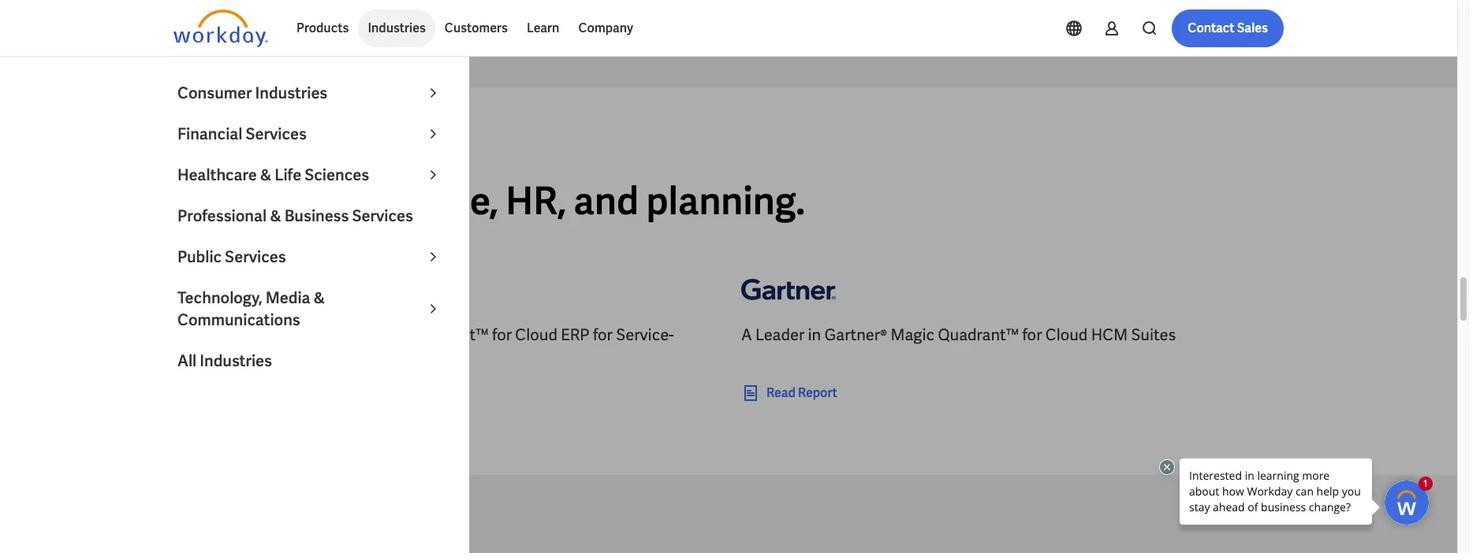 Task type: vqa. For each thing, say whether or not it's contained in the screenshot.
the Consumer Industries Dropdown Button
yes



Task type: locate. For each thing, give the bounding box(es) containing it.
customers button
[[435, 9, 517, 47]]

industries down communications at the left bottom of the page
[[200, 351, 272, 371]]

& inside dropdown button
[[260, 165, 272, 185]]

consumer
[[177, 83, 252, 103]]

in for gartner®
[[808, 325, 821, 346]]

for right 'erp'
[[593, 325, 613, 346]]

all
[[177, 351, 197, 371]]

erp
[[561, 325, 590, 346]]

0 vertical spatial &
[[260, 165, 272, 185]]

gartner® inside the a leader in 2023 gartner® magic quadrant™ for cloud erp for service- centric enterprises
[[294, 325, 357, 346]]

media
[[265, 288, 310, 308]]

company
[[578, 20, 633, 36]]

services inside professional & business services link
[[352, 206, 413, 226]]

for
[[492, 325, 512, 346], [593, 325, 613, 346], [1022, 325, 1042, 346]]

company button
[[569, 9, 643, 47]]

1 cloud from the left
[[515, 325, 558, 346]]

& down healthcare & life sciences
[[270, 206, 281, 226]]

magic
[[360, 325, 404, 346], [891, 325, 935, 346]]

gartner image for gartner®
[[741, 268, 836, 312]]

products button
[[287, 9, 358, 47]]

what
[[174, 139, 206, 153]]

& left life
[[260, 165, 272, 185]]

1 horizontal spatial cloud
[[1046, 325, 1088, 346]]

leader
[[188, 325, 237, 346], [756, 325, 805, 346]]

communications
[[177, 310, 300, 330]]

1 horizontal spatial for
[[593, 325, 613, 346]]

hcm
[[1091, 325, 1128, 346]]

2 vertical spatial services
[[225, 247, 286, 267]]

1 magic from the left
[[360, 325, 404, 346]]

sciences
[[305, 165, 369, 185]]

cloud
[[515, 325, 558, 346], [1046, 325, 1088, 346]]

a up all
[[174, 325, 184, 346]]

0 vertical spatial industries
[[368, 20, 426, 36]]

&
[[260, 165, 272, 185], [270, 206, 281, 226], [313, 288, 325, 308]]

cloud left hcm
[[1046, 325, 1088, 346]]

0 horizontal spatial cloud
[[515, 325, 558, 346]]

1 horizontal spatial gartner image
[[741, 268, 836, 312]]

what analysts say
[[174, 139, 287, 153]]

services inside the financial services dropdown button
[[246, 124, 307, 144]]

gartner®
[[294, 325, 357, 346], [825, 325, 887, 346]]

sales
[[1237, 20, 1268, 36]]

services up technology, media & communications
[[225, 247, 286, 267]]

consumer industries button
[[168, 73, 452, 114]]

contact
[[1188, 20, 1235, 36]]

1 horizontal spatial leader
[[756, 325, 805, 346]]

in
[[323, 177, 355, 226], [240, 325, 253, 346], [808, 325, 821, 346]]

1 horizontal spatial gartner®
[[825, 325, 887, 346]]

leader for a leader in gartner® magic quadrant™ for cloud hcm suites
[[756, 325, 805, 346]]

public
[[177, 247, 222, 267]]

1 quadrant™ from the left
[[408, 325, 489, 346]]

services up healthcare & life sciences
[[246, 124, 307, 144]]

& right the media
[[313, 288, 325, 308]]

industries up the financial services dropdown button
[[255, 83, 328, 103]]

0 horizontal spatial gartner image
[[174, 268, 268, 312]]

suites
[[1131, 325, 1176, 346]]

gartner® right 2023
[[294, 325, 357, 346]]

0 horizontal spatial for
[[492, 325, 512, 346]]

0 horizontal spatial in
[[240, 325, 253, 346]]

2 vertical spatial &
[[313, 288, 325, 308]]

a leader in finance, hr, and planning.
[[174, 177, 805, 226]]

2 vertical spatial industries
[[200, 351, 272, 371]]

a for a leader in 2023 gartner® magic quadrant™ for cloud erp for service- centric enterprises
[[174, 325, 184, 346]]

a up read report link
[[741, 325, 752, 346]]

2 quadrant™ from the left
[[938, 325, 1019, 346]]

industries
[[368, 20, 426, 36], [255, 83, 328, 103], [200, 351, 272, 371]]

healthcare & life sciences
[[177, 165, 369, 185]]

cloud left 'erp'
[[515, 325, 558, 346]]

0 horizontal spatial magic
[[360, 325, 404, 346]]

professional
[[177, 206, 267, 226]]

0 vertical spatial services
[[246, 124, 307, 144]]

contact sales link
[[1172, 9, 1284, 47]]

a leader in gartner® magic quadrant™ for cloud hcm suites
[[741, 325, 1176, 346]]

industries right products
[[368, 20, 426, 36]]

2 magic from the left
[[891, 325, 935, 346]]

a inside the a leader in 2023 gartner® magic quadrant™ for cloud erp for service- centric enterprises
[[174, 325, 184, 346]]

1 vertical spatial industries
[[255, 83, 328, 103]]

1 gartner image from the left
[[174, 268, 268, 312]]

2023
[[257, 325, 291, 346]]

learn
[[527, 20, 560, 36]]

0 horizontal spatial leader
[[188, 325, 237, 346]]

& for life
[[260, 165, 272, 185]]

0 horizontal spatial quadrant™
[[408, 325, 489, 346]]

services for financial services
[[246, 124, 307, 144]]

2 horizontal spatial for
[[1022, 325, 1042, 346]]

professional & business services link
[[168, 196, 452, 237]]

gartner image
[[174, 268, 268, 312], [741, 268, 836, 312]]

public services button
[[168, 237, 452, 278]]

1 gartner® from the left
[[294, 325, 357, 346]]

business
[[284, 206, 349, 226]]

1 horizontal spatial quadrant™
[[938, 325, 1019, 346]]

products
[[297, 20, 349, 36]]

services down sciences
[[352, 206, 413, 226]]

leader up centric
[[188, 325, 237, 346]]

read report
[[767, 385, 837, 402]]

2 horizontal spatial in
[[808, 325, 821, 346]]

leader inside the a leader in 2023 gartner® magic quadrant™ for cloud erp for service- centric enterprises
[[188, 325, 237, 346]]

industries for consumer industries
[[255, 83, 328, 103]]

all industries link
[[168, 341, 452, 382]]

analysts
[[208, 139, 264, 153]]

learn button
[[517, 9, 569, 47]]

gartner® up report
[[825, 325, 887, 346]]

for left hcm
[[1022, 325, 1042, 346]]

a for a leader in finance, hr, and planning.
[[174, 177, 200, 226]]

1 horizontal spatial in
[[323, 177, 355, 226]]

1 horizontal spatial magic
[[891, 325, 935, 346]]

services
[[246, 124, 307, 144], [352, 206, 413, 226], [225, 247, 286, 267]]

a
[[174, 177, 200, 226], [174, 325, 184, 346], [741, 325, 752, 346]]

services inside "public services" dropdown button
[[225, 247, 286, 267]]

read report link
[[741, 384, 837, 403]]

leader up read
[[756, 325, 805, 346]]

for left 'erp'
[[492, 325, 512, 346]]

1 vertical spatial services
[[352, 206, 413, 226]]

quadrant™
[[408, 325, 489, 346], [938, 325, 1019, 346]]

cloud inside the a leader in 2023 gartner® magic quadrant™ for cloud erp for service- centric enterprises
[[515, 325, 558, 346]]

2 leader from the left
[[756, 325, 805, 346]]

1 vertical spatial &
[[270, 206, 281, 226]]

healthcare & life sciences button
[[168, 155, 452, 196]]

public services
[[177, 247, 286, 267]]

all industries
[[177, 351, 272, 371]]

2 cloud from the left
[[1046, 325, 1088, 346]]

2 gartner image from the left
[[741, 268, 836, 312]]

1 leader from the left
[[188, 325, 237, 346]]

professional & business services
[[177, 206, 413, 226]]

life
[[275, 165, 301, 185]]

0 horizontal spatial gartner®
[[294, 325, 357, 346]]

planning.
[[646, 177, 805, 226]]

healthcare
[[177, 165, 257, 185]]

in inside the a leader in 2023 gartner® magic quadrant™ for cloud erp for service- centric enterprises
[[240, 325, 253, 346]]

a down what
[[174, 177, 200, 226]]



Task type: describe. For each thing, give the bounding box(es) containing it.
enterprises
[[230, 347, 311, 368]]

& inside technology, media & communications
[[313, 288, 325, 308]]

services for public services
[[225, 247, 286, 267]]

centric
[[174, 347, 226, 368]]

industries for all industries
[[200, 351, 272, 371]]

quadrant™ inside the a leader in 2023 gartner® magic quadrant™ for cloud erp for service- centric enterprises
[[408, 325, 489, 346]]

read
[[767, 385, 796, 402]]

technology, media & communications
[[177, 288, 325, 330]]

2 gartner® from the left
[[825, 325, 887, 346]]

say
[[266, 139, 287, 153]]

financial services button
[[168, 114, 452, 155]]

2 for from the left
[[593, 325, 613, 346]]

a for a leader in gartner® magic quadrant™ for cloud hcm suites
[[741, 325, 752, 346]]

1 for from the left
[[492, 325, 512, 346]]

a leader in 2023 gartner® magic quadrant™ for cloud erp for service- centric enterprises
[[174, 325, 674, 368]]

industries button
[[358, 9, 435, 47]]

finance,
[[362, 177, 498, 226]]

3 for from the left
[[1022, 325, 1042, 346]]

go to the homepage image
[[174, 9, 268, 47]]

hr,
[[506, 177, 566, 226]]

& for business
[[270, 206, 281, 226]]

leader
[[207, 177, 315, 226]]

customers
[[445, 20, 508, 36]]

and
[[574, 177, 639, 226]]

in for finance,
[[323, 177, 355, 226]]

technology, media & communications button
[[168, 278, 452, 341]]

contact sales
[[1188, 20, 1268, 36]]

leader for a leader in 2023 gartner® magic quadrant™ for cloud erp for service- centric enterprises
[[188, 325, 237, 346]]

report
[[798, 385, 837, 402]]

gartner image for 2023
[[174, 268, 268, 312]]

financial
[[177, 124, 242, 144]]

magic inside the a leader in 2023 gartner® magic quadrant™ for cloud erp for service- centric enterprises
[[360, 325, 404, 346]]

consumer industries
[[177, 83, 328, 103]]

technology,
[[177, 288, 262, 308]]

service-
[[616, 325, 674, 346]]

financial services
[[177, 124, 307, 144]]

in for 2023
[[240, 325, 253, 346]]



